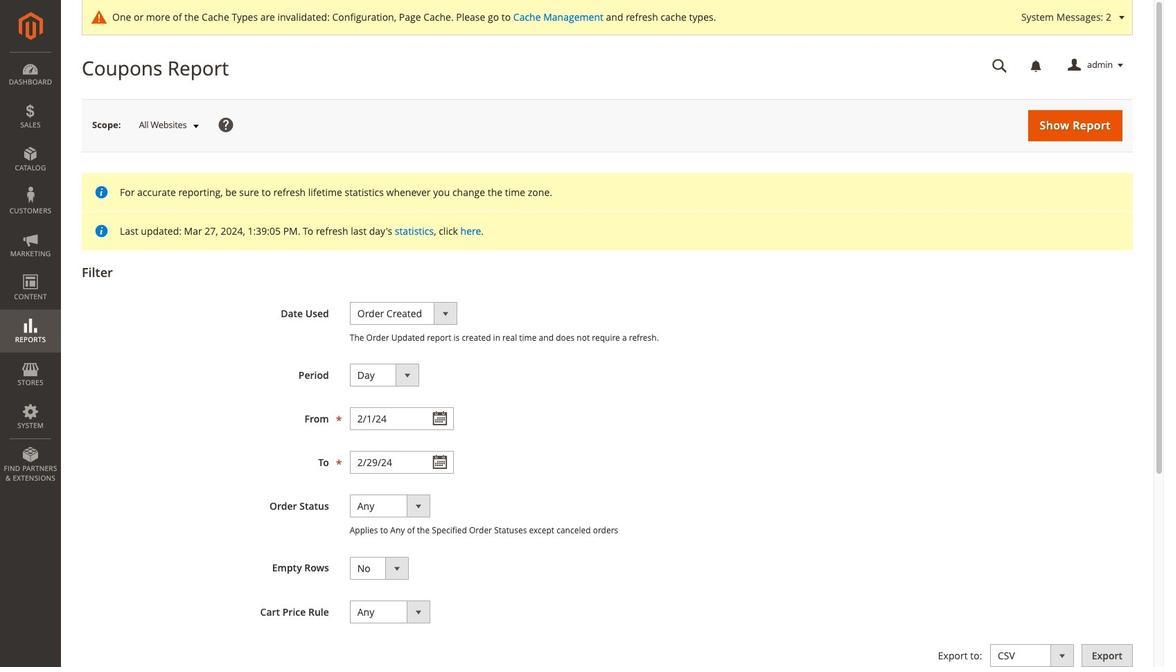 Task type: locate. For each thing, give the bounding box(es) containing it.
None text field
[[350, 408, 454, 431], [350, 451, 454, 474], [350, 408, 454, 431], [350, 451, 454, 474]]

None text field
[[983, 53, 1017, 78]]

menu bar
[[0, 52, 61, 490]]

magento admin panel image
[[18, 12, 43, 40]]



